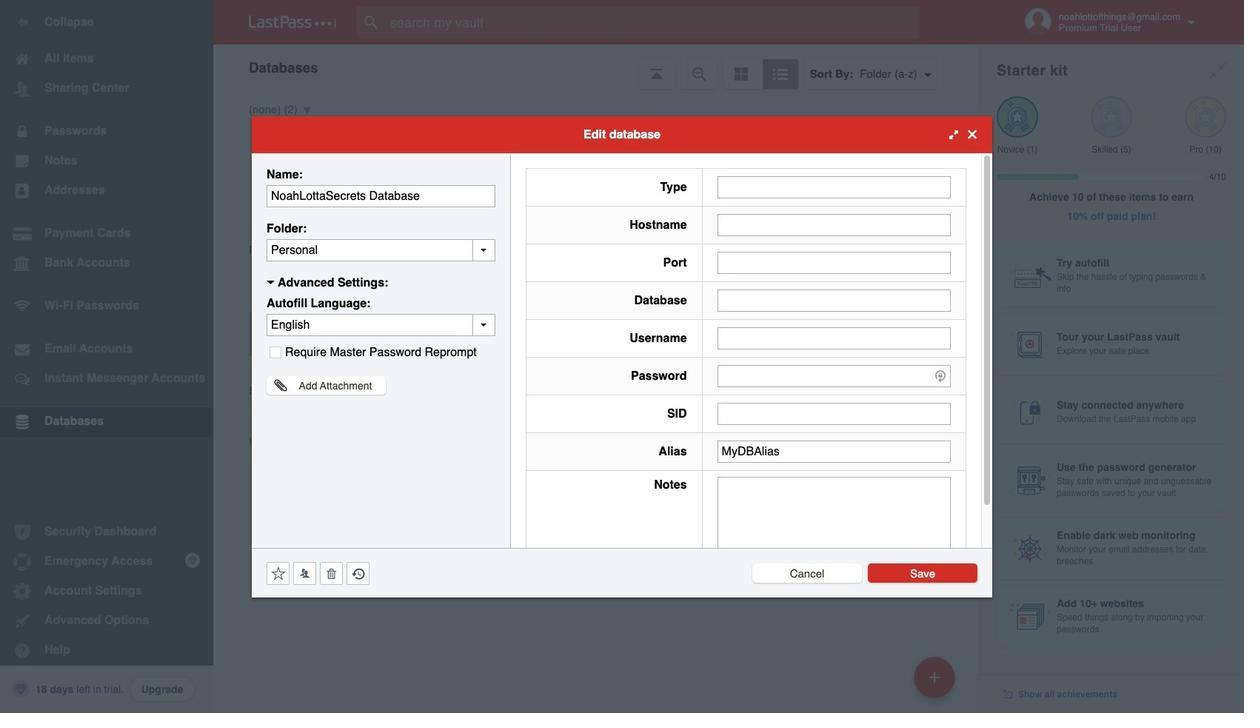 Task type: vqa. For each thing, say whether or not it's contained in the screenshot.
the LastPass image
yes



Task type: locate. For each thing, give the bounding box(es) containing it.
main navigation navigation
[[0, 0, 213, 713]]

None text field
[[717, 176, 951, 198], [267, 185, 496, 207], [717, 214, 951, 236], [267, 239, 496, 261], [717, 251, 951, 274], [717, 440, 951, 463], [717, 477, 951, 569], [717, 176, 951, 198], [267, 185, 496, 207], [717, 214, 951, 236], [267, 239, 496, 261], [717, 251, 951, 274], [717, 440, 951, 463], [717, 477, 951, 569]]

None text field
[[717, 289, 951, 311], [717, 327, 951, 349], [717, 403, 951, 425], [717, 289, 951, 311], [717, 327, 951, 349], [717, 403, 951, 425]]

None password field
[[717, 365, 951, 387]]

dialog
[[252, 116, 993, 597]]

new item image
[[930, 672, 940, 683]]

Search search field
[[357, 6, 949, 39]]

lastpass image
[[249, 16, 336, 29]]



Task type: describe. For each thing, give the bounding box(es) containing it.
vault options navigation
[[213, 44, 979, 89]]

new item navigation
[[909, 653, 964, 713]]

search my vault text field
[[357, 6, 949, 39]]



